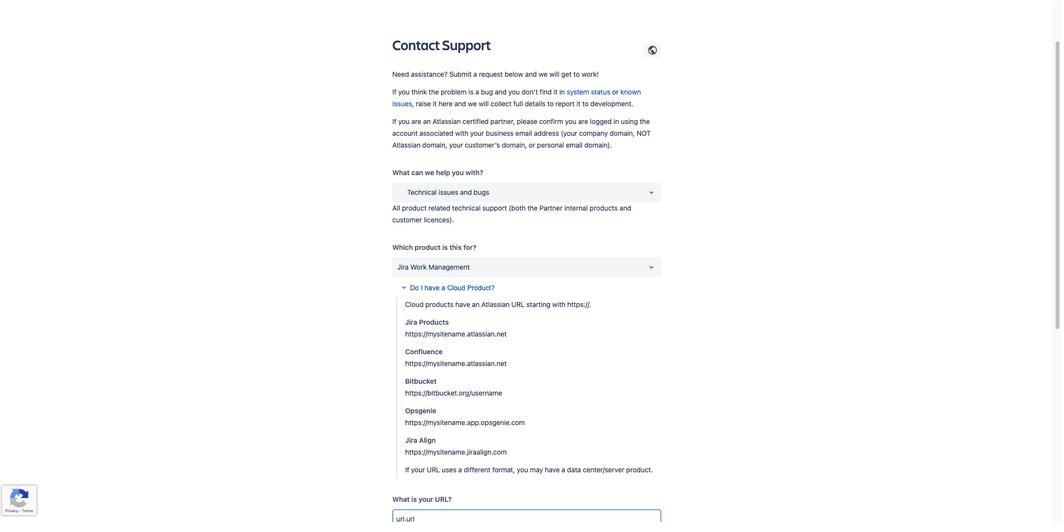 Task type: describe. For each thing, give the bounding box(es) containing it.
which
[[392, 243, 413, 252]]

personal
[[537, 141, 564, 149]]

you up (your
[[565, 117, 576, 126]]

management
[[429, 263, 470, 272]]

data
[[567, 466, 581, 475]]

contact
[[392, 35, 440, 54]]

an for have
[[472, 301, 480, 309]]

1 horizontal spatial we
[[468, 100, 477, 108]]

center/server
[[583, 466, 624, 475]]

jira work management
[[397, 263, 470, 272]]

1 horizontal spatial domain,
[[502, 141, 527, 149]]

an for are
[[423, 117, 431, 126]]

system status link
[[567, 88, 610, 96]]

https://bitbucket.org/username
[[405, 389, 502, 398]]

uses
[[442, 466, 457, 475]]

1 https://mysitename.atlassian.net from the top
[[405, 330, 507, 339]]

2 https://mysitename.atlassian.net from the top
[[405, 360, 507, 368]]

logged
[[590, 117, 612, 126]]

to for work!
[[573, 70, 580, 78]]

opsgenie https://mysitename.app.opsgenie.com
[[405, 407, 525, 427]]

work!
[[582, 70, 599, 78]]

for?
[[463, 243, 476, 252]]

account
[[392, 129, 418, 138]]

if you are an atlassian certified partner, please confirm you are logged in using the account associated with your business email address (your company domain, not atlassian domain, your customer's domain, or personal email domain).
[[392, 117, 651, 149]]

cloud products have an atlassian url starting with https://.
[[405, 301, 591, 309]]

do
[[410, 284, 419, 292]]

open image for technical issues and bugs
[[646, 187, 658, 199]]

raise
[[416, 100, 431, 108]]

technical
[[452, 204, 481, 212]]

work
[[410, 263, 427, 272]]

think
[[411, 88, 427, 96]]

jira products https://mysitename.atlassian.net
[[405, 318, 507, 339]]

need
[[392, 70, 409, 78]]

confluence https://mysitename.atlassian.net
[[405, 348, 507, 368]]

2 horizontal spatial we
[[539, 70, 548, 78]]

starting
[[526, 301, 551, 309]]

the inside all product related technical support (both the partner internal products and customer licences).
[[528, 204, 538, 212]]

a right submit at left
[[473, 70, 477, 78]]

technical
[[407, 188, 437, 197]]

please
[[517, 117, 537, 126]]

2 horizontal spatial domain,
[[610, 129, 635, 138]]

known issues
[[392, 88, 641, 108]]

you left the 'think'
[[398, 88, 410, 96]]

your down "certified"
[[470, 129, 484, 138]]

a left data
[[562, 466, 565, 475]]

2 are from the left
[[578, 117, 588, 126]]

1 vertical spatial cloud
[[405, 301, 424, 309]]

find
[[540, 88, 552, 96]]

collect
[[491, 100, 512, 108]]

need assistance? submit a request below and we will get to work!
[[392, 70, 599, 78]]

which product is this for?
[[392, 243, 476, 252]]

this
[[450, 243, 462, 252]]

0 horizontal spatial it
[[433, 100, 437, 108]]

url?
[[435, 496, 452, 504]]

partner,
[[491, 117, 515, 126]]

your left url? at the bottom left of the page
[[419, 496, 433, 504]]

a inside button
[[442, 284, 445, 292]]

all product related technical support (both the partner internal products and customer licences).
[[392, 204, 631, 224]]

0 horizontal spatial url
[[427, 466, 440, 475]]

submit
[[449, 70, 472, 78]]

may
[[530, 466, 543, 475]]

customer's
[[465, 141, 500, 149]]

if your url uses a different format, you may have a data center/server product.
[[405, 466, 653, 475]]

(your
[[561, 129, 577, 138]]

atlassian for products
[[481, 301, 510, 309]]

in inside if you are an atlassian certified partner, please confirm you are logged in using the account associated with your business email address (your company domain, not atlassian domain, your customer's domain, or personal email domain).
[[614, 117, 619, 126]]

bugs
[[474, 188, 489, 197]]

0 vertical spatial will
[[549, 70, 560, 78]]

technical issues and bugs
[[407, 188, 489, 197]]

with?
[[466, 169, 483, 177]]

opsgenie
[[405, 407, 436, 416]]

contact support
[[392, 35, 491, 54]]

bitbucket
[[405, 378, 437, 386]]

2 horizontal spatial have
[[545, 466, 560, 475]]

help
[[436, 169, 450, 177]]

(both
[[509, 204, 526, 212]]

i
[[421, 284, 423, 292]]

jira align https://mysitename.jiraalign.com
[[405, 437, 507, 457]]

0 vertical spatial the
[[429, 88, 439, 96]]

product?
[[467, 284, 495, 292]]

format,
[[492, 466, 515, 475]]

bug
[[481, 88, 493, 96]]

problem
[[441, 88, 467, 96]]

business
[[486, 129, 514, 138]]

what is your url?
[[392, 496, 452, 504]]

support
[[482, 204, 507, 212]]

0 horizontal spatial atlassian
[[392, 141, 421, 149]]

,
[[412, 100, 414, 108]]

your up what is your url?
[[411, 466, 425, 475]]

you left may
[[517, 466, 528, 475]]

system
[[567, 88, 589, 96]]



Task type: locate. For each thing, give the bounding box(es) containing it.
assistance?
[[411, 70, 448, 78]]

1 horizontal spatial are
[[578, 117, 588, 126]]

0 vertical spatial cloud
[[447, 284, 465, 292]]

cloud down do
[[405, 301, 424, 309]]

product up customer
[[402, 204, 427, 212]]

products
[[590, 204, 618, 212], [425, 301, 454, 309]]

, raise it here and we will collect full details to report it to development.
[[412, 100, 633, 108]]

request
[[479, 70, 503, 78]]

2 horizontal spatial it
[[577, 100, 581, 108]]

not
[[637, 129, 651, 138]]

in up report
[[559, 88, 565, 96]]

0 horizontal spatial in
[[559, 88, 565, 96]]

full
[[513, 100, 523, 108]]

have down the do i have a cloud product?
[[455, 301, 470, 309]]

it down system
[[577, 100, 581, 108]]

url left starting
[[511, 301, 525, 309]]

1 vertical spatial is
[[442, 243, 448, 252]]

1 horizontal spatial url
[[511, 301, 525, 309]]

1 horizontal spatial issues
[[439, 188, 458, 197]]

if
[[392, 88, 396, 96], [392, 117, 396, 126], [405, 466, 409, 475]]

1 horizontal spatial have
[[455, 301, 470, 309]]

different
[[464, 466, 491, 475]]

What is your URL? text field
[[392, 510, 661, 523]]

your
[[470, 129, 484, 138], [449, 141, 463, 149], [411, 466, 425, 475], [419, 496, 433, 504]]

1 vertical spatial or
[[529, 141, 535, 149]]

0 vertical spatial jira
[[397, 263, 409, 272]]

confirm
[[539, 117, 563, 126]]

is
[[469, 88, 474, 96], [442, 243, 448, 252], [411, 496, 417, 504]]

1 horizontal spatial with
[[552, 301, 566, 309]]

1 vertical spatial issues
[[439, 188, 458, 197]]

the inside if you are an atlassian certified partner, please confirm you are logged in using the account associated with your business email address (your company domain, not atlassian domain, your customer's domain, or personal email domain).
[[640, 117, 650, 126]]

0 vertical spatial product
[[402, 204, 427, 212]]

url
[[511, 301, 525, 309], [427, 466, 440, 475]]

0 horizontal spatial products
[[425, 301, 454, 309]]

related
[[428, 204, 450, 212]]

2 vertical spatial we
[[425, 169, 434, 177]]

customer
[[392, 216, 422, 224]]

1 vertical spatial email
[[566, 141, 583, 149]]

1 what from the top
[[392, 169, 410, 177]]

or
[[612, 88, 619, 96], [529, 141, 535, 149]]

with
[[455, 129, 468, 138], [552, 301, 566, 309]]

status
[[591, 88, 610, 96]]

do i have a cloud product?
[[410, 284, 495, 292]]

known
[[620, 88, 641, 96]]

https://mysitename.atlassian.net up bitbucket https://bitbucket.org/username
[[405, 360, 507, 368]]

0 horizontal spatial cloud
[[405, 301, 424, 309]]

jira left align
[[405, 437, 417, 445]]

1 horizontal spatial in
[[614, 117, 619, 126]]

if you think the problem is a bug and you don't find it in system status or
[[392, 88, 620, 96]]

it right find
[[554, 88, 558, 96]]

0 horizontal spatial email
[[516, 129, 532, 138]]

2 open image from the top
[[646, 262, 658, 274]]

to down system status 'link'
[[582, 100, 589, 108]]

known issues link
[[392, 88, 641, 108]]

products inside all product related technical support (both the partner internal products and customer licences).
[[590, 204, 618, 212]]

email down (your
[[566, 141, 583, 149]]

2 vertical spatial the
[[528, 204, 538, 212]]

1 vertical spatial open image
[[646, 262, 658, 274]]

issues for technical issues and bugs
[[439, 188, 458, 197]]

issues
[[392, 100, 412, 108], [439, 188, 458, 197]]

is left the bug
[[469, 88, 474, 96]]

1 vertical spatial url
[[427, 466, 440, 475]]

we up "certified"
[[468, 100, 477, 108]]

0 vertical spatial is
[[469, 88, 474, 96]]

is left this
[[442, 243, 448, 252]]

1 horizontal spatial products
[[590, 204, 618, 212]]

and inside all product related technical support (both the partner internal products and customer licences).
[[620, 204, 631, 212]]

1 horizontal spatial email
[[566, 141, 583, 149]]

you
[[398, 88, 410, 96], [508, 88, 520, 96], [398, 117, 410, 126], [565, 117, 576, 126], [452, 169, 464, 177], [517, 466, 528, 475]]

are up company
[[578, 117, 588, 126]]

to
[[573, 70, 580, 78], [547, 100, 554, 108], [582, 100, 589, 108]]

https://mysitename.atlassian.net up confluence https://mysitename.atlassian.net
[[405, 330, 507, 339]]

to down find
[[547, 100, 554, 108]]

to for report
[[547, 100, 554, 108]]

we right can
[[425, 169, 434, 177]]

https://mysitename.app.opsgenie.com
[[405, 419, 525, 427]]

domain,
[[610, 129, 635, 138], [422, 141, 447, 149], [502, 141, 527, 149]]

1 vertical spatial have
[[455, 301, 470, 309]]

2 vertical spatial atlassian
[[481, 301, 510, 309]]

jira for jira products https://mysitename.atlassian.net
[[405, 318, 417, 327]]

1 horizontal spatial is
[[442, 243, 448, 252]]

what
[[392, 169, 410, 177], [392, 496, 410, 504]]

an down product?
[[472, 301, 480, 309]]

don't
[[522, 88, 538, 96]]

if for if your url uses a different format, you may have a data center/server product.
[[405, 466, 409, 475]]

get
[[561, 70, 572, 78]]

1 vertical spatial https://mysitename.atlassian.net
[[405, 360, 507, 368]]

what for what is your url?
[[392, 496, 410, 504]]

cloud inside do i have a cloud product? button
[[447, 284, 465, 292]]

2 vertical spatial if
[[405, 466, 409, 475]]

0 horizontal spatial to
[[547, 100, 554, 108]]

are up account
[[411, 117, 421, 126]]

product for all
[[402, 204, 427, 212]]

what left url? at the bottom left of the page
[[392, 496, 410, 504]]

jira left work
[[397, 263, 409, 272]]

can
[[411, 169, 423, 177]]

a right i
[[442, 284, 445, 292]]

0 horizontal spatial issues
[[392, 100, 412, 108]]

issues up related
[[439, 188, 458, 197]]

if down need
[[392, 88, 396, 96]]

cloud down management
[[447, 284, 465, 292]]

align
[[419, 437, 436, 445]]

do i have a cloud product? button
[[392, 273, 501, 298]]

you up account
[[398, 117, 410, 126]]

0 horizontal spatial will
[[479, 100, 489, 108]]

1 vertical spatial in
[[614, 117, 619, 126]]

atlassian for you
[[433, 117, 461, 126]]

with inside if you are an atlassian certified partner, please confirm you are logged in using the account associated with your business email address (your company domain, not atlassian domain, your customer's domain, or personal email domain).
[[455, 129, 468, 138]]

1 vertical spatial if
[[392, 117, 396, 126]]

we
[[539, 70, 548, 78], [468, 100, 477, 108], [425, 169, 434, 177]]

development.
[[591, 100, 633, 108]]

1 horizontal spatial an
[[472, 301, 480, 309]]

product.
[[626, 466, 653, 475]]

products right internal
[[590, 204, 618, 212]]

an
[[423, 117, 431, 126], [472, 301, 480, 309]]

internal
[[564, 204, 588, 212]]

with down "certified"
[[455, 129, 468, 138]]

are
[[411, 117, 421, 126], [578, 117, 588, 126]]

jira for jira work management
[[397, 263, 409, 272]]

if up what is your url?
[[405, 466, 409, 475]]

associated
[[420, 129, 453, 138]]

if for if you are an atlassian certified partner, please confirm you are logged in using the account associated with your business email address (your company domain, not atlassian domain, your customer's domain, or personal email domain).
[[392, 117, 396, 126]]

1 horizontal spatial or
[[612, 88, 619, 96]]

0 horizontal spatial are
[[411, 117, 421, 126]]

have right may
[[545, 466, 560, 475]]

0 horizontal spatial have
[[425, 284, 440, 292]]

it for if you think the problem is a bug and you don't find it in system status or
[[554, 88, 558, 96]]

atlassian down product?
[[481, 301, 510, 309]]

address
[[534, 129, 559, 138]]

domain, down associated
[[422, 141, 447, 149]]

domain).
[[584, 141, 612, 149]]

certified
[[463, 117, 489, 126]]

issues inside known issues
[[392, 100, 412, 108]]

0 horizontal spatial the
[[429, 88, 439, 96]]

in left using
[[614, 117, 619, 126]]

https://.
[[567, 301, 591, 309]]

if for if you think the problem is a bug and you don't find it in system status or
[[392, 88, 396, 96]]

if inside if you are an atlassian certified partner, please confirm you are logged in using the account associated with your business email address (your company domain, not atlassian domain, your customer's domain, or personal email domain).
[[392, 117, 396, 126]]

you right help
[[452, 169, 464, 177]]

url left uses
[[427, 466, 440, 475]]

products up "products"
[[425, 301, 454, 309]]

1 horizontal spatial it
[[554, 88, 558, 96]]

to right get
[[573, 70, 580, 78]]

0 vertical spatial issues
[[392, 100, 412, 108]]

domain, down business
[[502, 141, 527, 149]]

domain, down using
[[610, 129, 635, 138]]

in
[[559, 88, 565, 96], [614, 117, 619, 126]]

0 horizontal spatial or
[[529, 141, 535, 149]]

the right (both
[[528, 204, 538, 212]]

0 vertical spatial https://mysitename.atlassian.net
[[405, 330, 507, 339]]

the
[[429, 88, 439, 96], [640, 117, 650, 126], [528, 204, 538, 212]]

https://mysitename.jiraalign.com
[[405, 449, 507, 457]]

1 horizontal spatial will
[[549, 70, 560, 78]]

licences).
[[424, 216, 454, 224]]

1 vertical spatial atlassian
[[392, 141, 421, 149]]

2 vertical spatial jira
[[405, 437, 417, 445]]

1 vertical spatial an
[[472, 301, 480, 309]]

atlassian down account
[[392, 141, 421, 149]]

support
[[442, 35, 491, 54]]

have
[[425, 284, 440, 292], [455, 301, 470, 309], [545, 466, 560, 475]]

atlassian up associated
[[433, 117, 461, 126]]

2 horizontal spatial the
[[640, 117, 650, 126]]

issues down the 'think'
[[392, 100, 412, 108]]

company
[[579, 129, 608, 138]]

1 vertical spatial product
[[415, 243, 441, 252]]

will left get
[[549, 70, 560, 78]]

0 vertical spatial or
[[612, 88, 619, 96]]

open image
[[646, 187, 658, 199], [646, 262, 658, 274]]

1 vertical spatial with
[[552, 301, 566, 309]]

0 vertical spatial what
[[392, 169, 410, 177]]

jira
[[397, 263, 409, 272], [405, 318, 417, 327], [405, 437, 417, 445]]

a left the bug
[[475, 88, 479, 96]]

it left 'here'
[[433, 100, 437, 108]]

1 vertical spatial jira
[[405, 318, 417, 327]]

atlassian
[[433, 117, 461, 126], [392, 141, 421, 149], [481, 301, 510, 309]]

0 vertical spatial products
[[590, 204, 618, 212]]

details
[[525, 100, 546, 108]]

1 vertical spatial what
[[392, 496, 410, 504]]

2 horizontal spatial to
[[582, 100, 589, 108]]

or inside if you are an atlassian certified partner, please confirm you are logged in using the account associated with your business email address (your company domain, not atlassian domain, your customer's domain, or personal email domain).
[[529, 141, 535, 149]]

2 vertical spatial have
[[545, 466, 560, 475]]

have inside button
[[425, 284, 440, 292]]

a right uses
[[458, 466, 462, 475]]

what for what can we help you with?
[[392, 169, 410, 177]]

2 what from the top
[[392, 496, 410, 504]]

2 horizontal spatial is
[[469, 88, 474, 96]]

have for a
[[425, 284, 440, 292]]

0 vertical spatial open image
[[646, 187, 658, 199]]

what left can
[[392, 169, 410, 177]]

is left url? at the bottom left of the page
[[411, 496, 417, 504]]

we up find
[[539, 70, 548, 78]]

jira for jira align https://mysitename.jiraalign.com
[[405, 437, 417, 445]]

an inside if you are an atlassian certified partner, please confirm you are logged in using the account associated with your business email address (your company domain, not atlassian domain, your customer's domain, or personal email domain).
[[423, 117, 431, 126]]

email down please
[[516, 129, 532, 138]]

1 horizontal spatial to
[[573, 70, 580, 78]]

0 horizontal spatial an
[[423, 117, 431, 126]]

the right the 'think'
[[429, 88, 439, 96]]

2 horizontal spatial atlassian
[[481, 301, 510, 309]]

1 horizontal spatial the
[[528, 204, 538, 212]]

0 horizontal spatial domain,
[[422, 141, 447, 149]]

partner
[[540, 204, 563, 212]]

product up jira work management
[[415, 243, 441, 252]]

you up the full
[[508, 88, 520, 96]]

confluence
[[405, 348, 443, 356]]

your down associated
[[449, 141, 463, 149]]

1 are from the left
[[411, 117, 421, 126]]

products
[[419, 318, 449, 327]]

1 horizontal spatial atlassian
[[433, 117, 461, 126]]

jira inside "jira products https://mysitename.atlassian.net"
[[405, 318, 417, 327]]

0 vertical spatial with
[[455, 129, 468, 138]]

and
[[525, 70, 537, 78], [495, 88, 507, 96], [454, 100, 466, 108], [460, 188, 472, 197], [620, 204, 631, 212]]

1 open image from the top
[[646, 187, 658, 199]]

below
[[505, 70, 523, 78]]

product inside all product related technical support (both the partner internal products and customer licences).
[[402, 204, 427, 212]]

with left https://.
[[552, 301, 566, 309]]

here
[[439, 100, 453, 108]]

0 vertical spatial url
[[511, 301, 525, 309]]

1 vertical spatial will
[[479, 100, 489, 108]]

if up account
[[392, 117, 396, 126]]

it for , raise it here and we will collect full details to report it to development.
[[577, 100, 581, 108]]

0 vertical spatial an
[[423, 117, 431, 126]]

0 vertical spatial email
[[516, 129, 532, 138]]

it
[[554, 88, 558, 96], [433, 100, 437, 108], [577, 100, 581, 108]]

0 horizontal spatial with
[[455, 129, 468, 138]]

product for which
[[415, 243, 441, 252]]

0 vertical spatial in
[[559, 88, 565, 96]]

0 vertical spatial we
[[539, 70, 548, 78]]

0 horizontal spatial is
[[411, 496, 417, 504]]

or left "personal"
[[529, 141, 535, 149]]

the up not
[[640, 117, 650, 126]]

1 vertical spatial products
[[425, 301, 454, 309]]

2 vertical spatial is
[[411, 496, 417, 504]]

all
[[392, 204, 400, 212]]

open image for jira work management
[[646, 262, 658, 274]]

or up development.
[[612, 88, 619, 96]]

jira inside jira align https://mysitename.jiraalign.com
[[405, 437, 417, 445]]

0 vertical spatial atlassian
[[433, 117, 461, 126]]

1 vertical spatial the
[[640, 117, 650, 126]]

0 vertical spatial if
[[392, 88, 396, 96]]

1 horizontal spatial cloud
[[447, 284, 465, 292]]

0 vertical spatial have
[[425, 284, 440, 292]]

have for an
[[455, 301, 470, 309]]

issues for known issues
[[392, 100, 412, 108]]

1 vertical spatial we
[[468, 100, 477, 108]]

have right i
[[425, 284, 440, 292]]

will down the bug
[[479, 100, 489, 108]]

jira left "products"
[[405, 318, 417, 327]]

what can we help you with?
[[392, 169, 483, 177]]

using
[[621, 117, 638, 126]]

bitbucket https://bitbucket.org/username
[[405, 378, 502, 398]]

0 horizontal spatial we
[[425, 169, 434, 177]]

report
[[556, 100, 575, 108]]

an up associated
[[423, 117, 431, 126]]



Task type: vqa. For each thing, say whether or not it's contained in the screenshot.
the leftmost Cloud
yes



